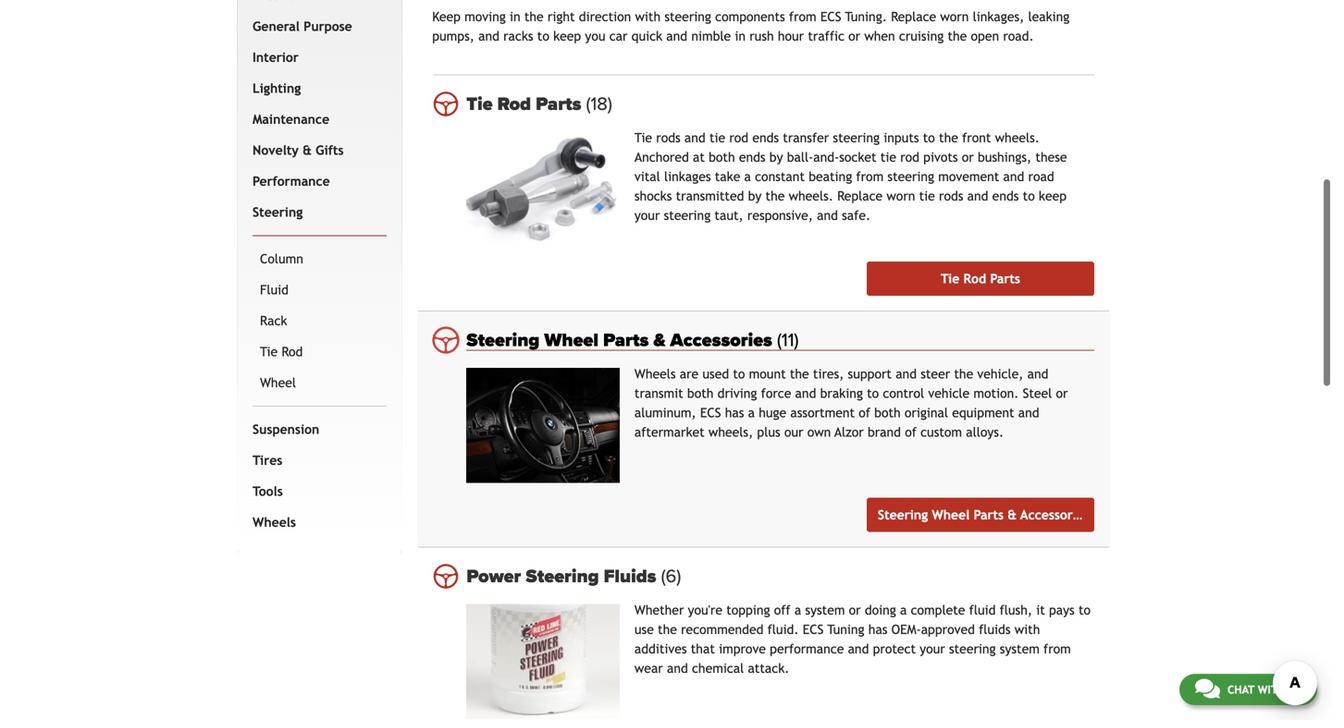 Task type: locate. For each thing, give the bounding box(es) containing it.
the up 'additives'
[[658, 623, 677, 638]]

in left the rush
[[735, 29, 746, 44]]

hour
[[778, 29, 804, 44]]

1 vertical spatial accessories
[[1021, 508, 1090, 523]]

doing
[[865, 603, 896, 618]]

a left huge
[[748, 406, 755, 421]]

1 horizontal spatial wheels.
[[995, 131, 1040, 145]]

responsive,
[[748, 208, 813, 223]]

1 vertical spatial rod
[[964, 272, 986, 286]]

has
[[725, 406, 744, 421], [869, 623, 888, 638]]

recommended
[[681, 623, 764, 638]]

0 vertical spatial of
[[859, 406, 871, 421]]

with down flush,
[[1015, 623, 1040, 638]]

0 horizontal spatial worn
[[887, 189, 916, 204]]

1 vertical spatial tie
[[881, 150, 897, 165]]

to down support
[[867, 386, 879, 401]]

1 vertical spatial ecs
[[700, 406, 721, 421]]

both up brand
[[875, 406, 901, 421]]

worn up cruising
[[940, 9, 969, 24]]

rod down inputs
[[901, 150, 920, 165]]

steering up socket
[[833, 131, 880, 145]]

suspension link
[[249, 414, 383, 445]]

1 vertical spatial system
[[1000, 642, 1040, 657]]

rod up take
[[729, 131, 749, 145]]

nimble
[[692, 29, 731, 44]]

0 horizontal spatial your
[[635, 208, 660, 223]]

1 horizontal spatial wheel
[[544, 330, 599, 352]]

wheels. down beating
[[789, 189, 834, 204]]

0 vertical spatial your
[[635, 208, 660, 223]]

and down the moving
[[478, 29, 500, 44]]

steering wheel parts & accessories link up mount
[[467, 330, 1095, 352]]

or up tuning at the bottom
[[849, 603, 861, 618]]

tie rod parts thumbnail image image
[[467, 132, 620, 247]]

ends up take
[[739, 150, 766, 165]]

performance
[[253, 174, 330, 189]]

the left the open
[[948, 29, 967, 44]]

of up alzor
[[859, 406, 871, 421]]

system down "fluids"
[[1000, 642, 1040, 657]]

and
[[478, 29, 500, 44], [666, 29, 688, 44], [685, 131, 706, 145], [1004, 169, 1025, 184], [968, 189, 989, 204], [817, 208, 838, 223], [896, 367, 917, 382], [1028, 367, 1049, 382], [795, 386, 816, 401], [1019, 406, 1040, 421], [848, 642, 869, 657], [667, 662, 688, 676]]

ecs inside "wheels are used to mount the tires, support and steer the vehicle, and transmit both driving force and braking to control vehicle motion. steel or aluminum, ecs has a huge assortment of both original equipment and aftermarket wheels, plus our own alzor brand of custom alloys."
[[700, 406, 721, 421]]

both up take
[[709, 150, 735, 165]]

are
[[680, 367, 699, 382]]

ecs up performance
[[803, 623, 824, 638]]

transfer
[[783, 131, 829, 145]]

chat with us link
[[1180, 675, 1318, 706]]

0 vertical spatial steering wheel parts & accessories
[[467, 330, 777, 352]]

0 vertical spatial from
[[789, 9, 817, 24]]

1 horizontal spatial of
[[905, 425, 917, 440]]

1 horizontal spatial replace
[[891, 9, 937, 24]]

tie down inputs
[[881, 150, 897, 165]]

wheels inside "wheels are used to mount the tires, support and steer the vehicle, and transmit both driving force and braking to control vehicle motion. steel or aluminum, ecs has a huge assortment of both original equipment and aftermarket wheels, plus our own alzor brand of custom alloys."
[[635, 367, 676, 382]]

by
[[770, 150, 783, 165], [748, 189, 762, 204]]

1 vertical spatial with
[[1015, 623, 1040, 638]]

ends left the transfer
[[753, 131, 779, 145]]

your inside whether you're topping off a system or doing a complete fluid flush, it pays to use the recommended fluid. ecs tuning has oem-approved fluids with additives that improve performance and protect your steering system from wear and chemical attack.
[[920, 642, 945, 657]]

1 horizontal spatial tie
[[881, 150, 897, 165]]

chat with us
[[1228, 684, 1302, 697]]

2 vertical spatial from
[[1044, 642, 1071, 657]]

0 horizontal spatial by
[[748, 189, 762, 204]]

steering down "fluids"
[[949, 642, 996, 657]]

0 horizontal spatial rods
[[656, 131, 681, 145]]

linkages
[[664, 169, 711, 184]]

motion.
[[974, 386, 1019, 401]]

attack.
[[748, 662, 790, 676]]

1 horizontal spatial your
[[920, 642, 945, 657]]

parts
[[536, 93, 581, 115], [990, 272, 1021, 286], [603, 330, 649, 352], [974, 508, 1004, 523]]

your down approved
[[920, 642, 945, 657]]

and right quick
[[666, 29, 688, 44]]

0 horizontal spatial of
[[859, 406, 871, 421]]

steering down transmitted
[[664, 208, 711, 223]]

ecs up traffic
[[821, 9, 842, 24]]

wheels up transmit
[[635, 367, 676, 382]]

equipment
[[952, 406, 1015, 421]]

wheel inside steering subcategories "element"
[[260, 376, 296, 390]]

power steering fluids thumbnail image image
[[467, 605, 620, 720]]

keep down right
[[553, 29, 581, 44]]

when
[[865, 29, 895, 44]]

wheels down tools
[[253, 515, 296, 530]]

pivots
[[924, 150, 958, 165]]

tires,
[[813, 367, 844, 382]]

2 vertical spatial both
[[875, 406, 901, 421]]

wheel up the steering wheel parts & accessories thumbnail image
[[544, 330, 599, 352]]

1 vertical spatial replace
[[837, 189, 883, 204]]

0 vertical spatial in
[[510, 9, 521, 24]]

wheels for wheels
[[253, 515, 296, 530]]

1 vertical spatial &
[[654, 330, 666, 352]]

lighting
[[253, 81, 301, 96]]

0 horizontal spatial steering wheel parts & accessories
[[467, 330, 777, 352]]

steering wheel parts & accessories for steering wheel parts & accessories link to the top
[[467, 330, 777, 352]]

2 vertical spatial tie
[[919, 189, 935, 204]]

0 horizontal spatial replace
[[837, 189, 883, 204]]

0 horizontal spatial wheels
[[253, 515, 296, 530]]

additives
[[635, 642, 687, 657]]

and up assortment
[[795, 386, 816, 401]]

to down road
[[1023, 189, 1035, 204]]

has down doing
[[869, 623, 888, 638]]

steering wheel parts & accessories link down alloys.
[[867, 498, 1095, 533]]

0 vertical spatial both
[[709, 150, 735, 165]]

steering wheel parts & accessories link
[[467, 330, 1095, 352], [867, 498, 1095, 533]]

your inside tie rods and tie rod ends transfer steering inputs to the front wheels. anchored at both ends by ball-and-socket tie rod pivots or bushings, these vital linkages take a constant beating from steering movement and road shocks transmitted by the wheels. replace worn tie rods and ends to keep your steering taut, responsive, and safe.
[[635, 208, 660, 223]]

tie rods and tie rod ends transfer steering inputs to the front wheels. anchored at both ends by ball-and-socket tie rod pivots or bushings, these vital linkages take a constant beating from steering movement and road shocks transmitted by the wheels. replace worn tie rods and ends to keep your steering taut, responsive, and safe.
[[635, 131, 1067, 223]]

0 horizontal spatial rod
[[729, 131, 749, 145]]

0 vertical spatial system
[[805, 603, 845, 618]]

with up quick
[[635, 9, 661, 24]]

1 vertical spatial worn
[[887, 189, 916, 204]]

&
[[303, 143, 312, 158], [654, 330, 666, 352], [1008, 508, 1017, 523]]

rods up anchored
[[656, 131, 681, 145]]

tie rod parts
[[467, 93, 586, 115], [941, 272, 1021, 286]]

wheel down custom at the bottom of the page
[[932, 508, 970, 523]]

by down constant
[[748, 189, 762, 204]]

anchored
[[635, 150, 689, 165]]

replace up cruising
[[891, 9, 937, 24]]

from inside whether you're topping off a system or doing a complete fluid flush, it pays to use the recommended fluid. ecs tuning has oem-approved fluids with additives that improve performance and protect your steering system from wear and chemical attack.
[[1044, 642, 1071, 657]]

car
[[610, 29, 628, 44]]

0 horizontal spatial wheels.
[[789, 189, 834, 204]]

power steering fluids
[[467, 566, 661, 588]]

1 vertical spatial wheels
[[253, 515, 296, 530]]

1 vertical spatial rod
[[901, 150, 920, 165]]

to inside whether you're topping off a system or doing a complete fluid flush, it pays to use the recommended fluid. ecs tuning has oem-approved fluids with additives that improve performance and protect your steering system from wear and chemical attack.
[[1079, 603, 1091, 618]]

1 horizontal spatial with
[[1015, 623, 1040, 638]]

suspension
[[253, 422, 320, 437]]

with inside keep moving in the right direction with steering components from ecs tuning. replace worn linkages, leaking pumps, and racks to keep you car quick and nimble in rush hour traffic or when cruising the open road.
[[635, 9, 661, 24]]

2 vertical spatial wheel
[[932, 508, 970, 523]]

wheels. up bushings,
[[995, 131, 1040, 145]]

0 horizontal spatial accessories
[[670, 330, 773, 352]]

wheels.
[[995, 131, 1040, 145], [789, 189, 834, 204]]

to right racks
[[537, 29, 549, 44]]

from up hour at the top right of page
[[789, 9, 817, 24]]

rods down movement
[[939, 189, 964, 204]]

0 horizontal spatial keep
[[553, 29, 581, 44]]

steer
[[921, 367, 950, 382]]

your
[[635, 208, 660, 223], [920, 642, 945, 657]]

chat
[[1228, 684, 1255, 697]]

2 horizontal spatial tie
[[919, 189, 935, 204]]

1 horizontal spatial by
[[770, 150, 783, 165]]

2 horizontal spatial with
[[1258, 684, 1285, 697]]

ecs up wheels,
[[700, 406, 721, 421]]

0 vertical spatial replace
[[891, 9, 937, 24]]

steering wheel parts & accessories
[[467, 330, 777, 352], [878, 508, 1090, 523]]

0 vertical spatial wheel
[[544, 330, 599, 352]]

from inside tie rods and tie rod ends transfer steering inputs to the front wheels. anchored at both ends by ball-and-socket tie rod pivots or bushings, these vital linkages take a constant beating from steering movement and road shocks transmitted by the wheels. replace worn tie rods and ends to keep your steering taut, responsive, and safe.
[[856, 169, 884, 184]]

steering up nimble
[[665, 9, 711, 24]]

or inside "wheels are used to mount the tires, support and steer the vehicle, and transmit both driving force and braking to control vehicle motion. steel or aluminum, ecs has a huge assortment of both original equipment and aftermarket wheels, plus our own alzor brand of custom alloys."
[[1056, 386, 1068, 401]]

performance link
[[249, 166, 383, 197]]

protect
[[873, 642, 916, 657]]

of down original
[[905, 425, 917, 440]]

inputs
[[884, 131, 919, 145]]

tie down pivots on the right of the page
[[919, 189, 935, 204]]

plus
[[757, 425, 781, 440]]

or right steel
[[1056, 386, 1068, 401]]

or
[[849, 29, 861, 44], [962, 150, 974, 165], [1056, 386, 1068, 401], [849, 603, 861, 618]]

or up movement
[[962, 150, 974, 165]]

and up steel
[[1028, 367, 1049, 382]]

steering down pivots on the right of the page
[[888, 169, 935, 184]]

rod inside steering subcategories "element"
[[282, 345, 303, 359]]

replace inside tie rods and tie rod ends transfer steering inputs to the front wheels. anchored at both ends by ball-and-socket tie rod pivots or bushings, these vital linkages take a constant beating from steering movement and road shocks transmitted by the wheels. replace worn tie rods and ends to keep your steering taut, responsive, and safe.
[[837, 189, 883, 204]]

1 horizontal spatial wheels
[[635, 367, 676, 382]]

0 vertical spatial tie
[[710, 131, 726, 145]]

pays
[[1049, 603, 1075, 618]]

0 horizontal spatial tie
[[710, 131, 726, 145]]

0 vertical spatial with
[[635, 9, 661, 24]]

your down the shocks
[[635, 208, 660, 223]]

system up tuning at the bottom
[[805, 603, 845, 618]]

0 horizontal spatial &
[[303, 143, 312, 158]]

0 vertical spatial rod
[[497, 93, 531, 115]]

0 vertical spatial worn
[[940, 9, 969, 24]]

1 vertical spatial your
[[920, 642, 945, 657]]

2 vertical spatial rod
[[282, 345, 303, 359]]

rod
[[729, 131, 749, 145], [901, 150, 920, 165]]

0 horizontal spatial with
[[635, 9, 661, 24]]

tie inside steering subcategories "element"
[[260, 345, 278, 359]]

1 vertical spatial tie rod parts
[[941, 272, 1021, 286]]

2 horizontal spatial from
[[1044, 642, 1071, 657]]

or inside tie rods and tie rod ends transfer steering inputs to the front wheels. anchored at both ends by ball-and-socket tie rod pivots or bushings, these vital linkages take a constant beating from steering movement and road shocks transmitted by the wheels. replace worn tie rods and ends to keep your steering taut, responsive, and safe.
[[962, 150, 974, 165]]

power steering fluids link
[[467, 566, 1095, 588]]

1 horizontal spatial &
[[654, 330, 666, 352]]

that
[[691, 642, 715, 657]]

ends
[[753, 131, 779, 145], [739, 150, 766, 165], [993, 189, 1019, 204]]

1 vertical spatial keep
[[1039, 189, 1067, 204]]

0 horizontal spatial wheel
[[260, 376, 296, 390]]

keep
[[553, 29, 581, 44], [1039, 189, 1067, 204]]

steel
[[1023, 386, 1052, 401]]

novelty & gifts link
[[249, 135, 383, 166]]

wheel down tie rod
[[260, 376, 296, 390]]

2 horizontal spatial &
[[1008, 508, 1017, 523]]

1 horizontal spatial steering wheel parts & accessories
[[878, 508, 1090, 523]]

0 vertical spatial wheels
[[635, 367, 676, 382]]

worn
[[940, 9, 969, 24], [887, 189, 916, 204]]

replace up safe.
[[837, 189, 883, 204]]

maintenance link
[[249, 104, 383, 135]]

a inside tie rods and tie rod ends transfer steering inputs to the front wheels. anchored at both ends by ball-and-socket tie rod pivots or bushings, these vital linkages take a constant beating from steering movement and road shocks transmitted by the wheels. replace worn tie rods and ends to keep your steering taut, responsive, and safe.
[[744, 169, 751, 184]]

steering wheel parts & accessories up transmit
[[467, 330, 777, 352]]

a right off at right bottom
[[795, 603, 801, 618]]

1 vertical spatial ends
[[739, 150, 766, 165]]

0 vertical spatial &
[[303, 143, 312, 158]]

tie for bottom tie rod parts link
[[941, 272, 960, 286]]

in up racks
[[510, 9, 521, 24]]

and down bushings,
[[1004, 169, 1025, 184]]

1 vertical spatial from
[[856, 169, 884, 184]]

worn inside tie rods and tie rod ends transfer steering inputs to the front wheels. anchored at both ends by ball-and-socket tie rod pivots or bushings, these vital linkages take a constant beating from steering movement and road shocks transmitted by the wheels. replace worn tie rods and ends to keep your steering taut, responsive, and safe.
[[887, 189, 916, 204]]

1 horizontal spatial keep
[[1039, 189, 1067, 204]]

has down driving
[[725, 406, 744, 421]]

a right take
[[744, 169, 751, 184]]

tie up take
[[710, 131, 726, 145]]

cruising
[[899, 29, 944, 44]]

0 vertical spatial tie rod parts link
[[467, 93, 1095, 115]]

from down pays
[[1044, 642, 1071, 657]]

steering wheel parts & accessories down alloys.
[[878, 508, 1090, 523]]

transmitted
[[676, 189, 744, 204]]

worn down inputs
[[887, 189, 916, 204]]

by up constant
[[770, 150, 783, 165]]

quick
[[632, 29, 663, 44]]

from down socket
[[856, 169, 884, 184]]

1 horizontal spatial has
[[869, 623, 888, 638]]

to right pays
[[1079, 603, 1091, 618]]

novelty
[[253, 143, 299, 158]]

rack link
[[256, 306, 383, 337]]

driving
[[718, 386, 757, 401]]

0 horizontal spatial tie rod parts
[[467, 93, 586, 115]]

1 vertical spatial by
[[748, 189, 762, 204]]

whether you're topping off a system or doing a complete fluid flush, it pays to use the recommended fluid. ecs tuning has oem-approved fluids with additives that improve performance and protect your steering system from wear and chemical attack.
[[635, 603, 1091, 676]]

from inside keep moving in the right direction with steering components from ecs tuning. replace worn linkages, leaking pumps, and racks to keep you car quick and nimble in rush hour traffic or when cruising the open road.
[[789, 9, 817, 24]]

0 vertical spatial has
[[725, 406, 744, 421]]

with left us
[[1258, 684, 1285, 697]]

both down are
[[687, 386, 714, 401]]

system
[[805, 603, 845, 618], [1000, 642, 1040, 657]]

front
[[962, 131, 991, 145]]

or down tuning.
[[849, 29, 861, 44]]

2 vertical spatial with
[[1258, 684, 1285, 697]]

fluid.
[[768, 623, 799, 638]]

1 vertical spatial wheel
[[260, 376, 296, 390]]

0 horizontal spatial in
[[510, 9, 521, 24]]

keep down road
[[1039, 189, 1067, 204]]

1 vertical spatial of
[[905, 425, 917, 440]]

wheels for wheels are used to mount the tires, support and steer the vehicle, and transmit both driving force and braking to control vehicle motion. steel or aluminum, ecs has a huge assortment of both original equipment and aftermarket wheels, plus our own alzor brand of custom alloys.
[[635, 367, 676, 382]]

1 vertical spatial has
[[869, 623, 888, 638]]

direction
[[579, 9, 631, 24]]

0 vertical spatial ecs
[[821, 9, 842, 24]]

steering
[[665, 9, 711, 24], [833, 131, 880, 145], [888, 169, 935, 184], [664, 208, 711, 223], [949, 642, 996, 657]]

2 vertical spatial ecs
[[803, 623, 824, 638]]

to inside keep moving in the right direction with steering components from ecs tuning. replace worn linkages, leaking pumps, and racks to keep you car quick and nimble in rush hour traffic or when cruising the open road.
[[537, 29, 549, 44]]

1 horizontal spatial from
[[856, 169, 884, 184]]

with inside whether you're topping off a system or doing a complete fluid flush, it pays to use the recommended fluid. ecs tuning has oem-approved fluids with additives that improve performance and protect your steering system from wear and chemical attack.
[[1015, 623, 1040, 638]]

ends down bushings,
[[993, 189, 1019, 204]]

1 vertical spatial steering wheel parts & accessories
[[878, 508, 1090, 523]]



Task type: vqa. For each thing, say whether or not it's contained in the screenshot.
Items
no



Task type: describe. For each thing, give the bounding box(es) containing it.
interior link
[[249, 42, 383, 73]]

2 horizontal spatial wheel
[[932, 508, 970, 523]]

fluids
[[604, 566, 656, 588]]

moving
[[465, 9, 506, 24]]

assortment
[[791, 406, 855, 421]]

tires link
[[249, 445, 383, 476]]

2 horizontal spatial rod
[[964, 272, 986, 286]]

vital
[[635, 169, 660, 184]]

fluid
[[969, 603, 996, 618]]

the up pivots on the right of the page
[[939, 131, 959, 145]]

the up "vehicle" at bottom
[[954, 367, 974, 382]]

to up pivots on the right of the page
[[923, 131, 935, 145]]

pumps,
[[432, 29, 475, 44]]

original
[[905, 406, 948, 421]]

flush,
[[1000, 603, 1033, 618]]

fluid link
[[256, 275, 383, 306]]

and down 'additives'
[[667, 662, 688, 676]]

steering wheel parts & accessories for the bottommost steering wheel parts & accessories link
[[878, 508, 1090, 523]]

brand
[[868, 425, 901, 440]]

you
[[585, 29, 606, 44]]

0 vertical spatial steering wheel parts & accessories link
[[467, 330, 1095, 352]]

1 vertical spatial steering wheel parts & accessories link
[[867, 498, 1095, 533]]

whether
[[635, 603, 684, 618]]

or inside keep moving in the right direction with steering components from ecs tuning. replace worn linkages, leaking pumps, and racks to keep you car quick and nimble in rush hour traffic or when cruising the open road.
[[849, 29, 861, 44]]

worn inside keep moving in the right direction with steering components from ecs tuning. replace worn linkages, leaking pumps, and racks to keep you car quick and nimble in rush hour traffic or when cruising the open road.
[[940, 9, 969, 24]]

comments image
[[1195, 678, 1220, 700]]

power
[[467, 566, 521, 588]]

general purpose
[[253, 19, 352, 34]]

open
[[971, 29, 999, 44]]

mount
[[749, 367, 786, 382]]

control
[[883, 386, 925, 401]]

right
[[548, 9, 575, 24]]

to up driving
[[733, 367, 745, 382]]

steering inside whether you're topping off a system or doing a complete fluid flush, it pays to use the recommended fluid. ecs tuning has oem-approved fluids with additives that improve performance and protect your steering system from wear and chemical attack.
[[949, 642, 996, 657]]

beating
[[809, 169, 852, 184]]

and-
[[814, 150, 839, 165]]

0 vertical spatial rod
[[729, 131, 749, 145]]

leaking
[[1028, 9, 1070, 24]]

you're
[[688, 603, 723, 618]]

0 vertical spatial accessories
[[670, 330, 773, 352]]

1 horizontal spatial rod
[[901, 150, 920, 165]]

transmit
[[635, 386, 684, 401]]

0 horizontal spatial system
[[805, 603, 845, 618]]

huge
[[759, 406, 787, 421]]

tires
[[253, 453, 282, 468]]

and down steel
[[1019, 406, 1040, 421]]

aftermarket
[[635, 425, 705, 440]]

wheel link
[[256, 368, 383, 399]]

custom
[[921, 425, 962, 440]]

maintenance
[[253, 112, 330, 127]]

wheels are used to mount the tires, support and steer the vehicle, and transmit both driving force and braking to control vehicle motion. steel or aluminum, ecs has a huge assortment of both original equipment and aftermarket wheels, plus our own alzor brand of custom alloys.
[[635, 367, 1068, 440]]

1 vertical spatial rods
[[939, 189, 964, 204]]

constant
[[755, 169, 805, 184]]

socket
[[839, 150, 877, 165]]

lighting link
[[249, 73, 383, 104]]

tools
[[253, 484, 283, 499]]

and left safe.
[[817, 208, 838, 223]]

and down movement
[[968, 189, 989, 204]]

braking
[[820, 386, 863, 401]]

steering link
[[249, 197, 383, 228]]

steering wheel parts & accessories thumbnail image image
[[467, 368, 620, 484]]

2 vertical spatial ends
[[993, 189, 1019, 204]]

the left tires,
[[790, 367, 809, 382]]

the inside whether you're topping off a system or doing a complete fluid flush, it pays to use the recommended fluid. ecs tuning has oem-approved fluids with additives that improve performance and protect your steering system from wear and chemical attack.
[[658, 623, 677, 638]]

movement
[[938, 169, 1000, 184]]

tie for topmost tie rod parts link
[[467, 93, 493, 115]]

0 vertical spatial tie rod parts
[[467, 93, 586, 115]]

own
[[808, 425, 831, 440]]

keep
[[432, 9, 461, 24]]

novelty & gifts
[[253, 143, 344, 158]]

wear
[[635, 662, 663, 676]]

and up at
[[685, 131, 706, 145]]

a inside "wheels are used to mount the tires, support and steer the vehicle, and transmit both driving force and braking to control vehicle motion. steel or aluminum, ecs has a huge assortment of both original equipment and aftermarket wheels, plus our own alzor brand of custom alloys."
[[748, 406, 755, 421]]

linkages,
[[973, 9, 1025, 24]]

tools link
[[249, 476, 383, 507]]

0 vertical spatial by
[[770, 150, 783, 165]]

off
[[774, 603, 791, 618]]

a up oem-
[[900, 603, 907, 618]]

& for steering wheel parts & accessories link to the top
[[654, 330, 666, 352]]

tie rod link
[[256, 337, 383, 368]]

chemical
[[692, 662, 744, 676]]

steering subcategories element
[[253, 235, 387, 407]]

fluids
[[979, 623, 1011, 638]]

1 horizontal spatial system
[[1000, 642, 1040, 657]]

alloys.
[[966, 425, 1004, 440]]

& for the bottommost steering wheel parts & accessories link
[[1008, 508, 1017, 523]]

interior
[[253, 50, 299, 65]]

use
[[635, 623, 654, 638]]

0 vertical spatial rods
[[656, 131, 681, 145]]

keep inside tie rods and tie rod ends transfer steering inputs to the front wheels. anchored at both ends by ball-and-socket tie rod pivots or bushings, these vital linkages take a constant beating from steering movement and road shocks transmitted by the wheels. replace worn tie rods and ends to keep your steering taut, responsive, and safe.
[[1039, 189, 1067, 204]]

has inside "wheels are used to mount the tires, support and steer the vehicle, and transmit both driving force and braking to control vehicle motion. steel or aluminum, ecs has a huge assortment of both original equipment and aftermarket wheels, plus our own alzor brand of custom alloys."
[[725, 406, 744, 421]]

the up racks
[[524, 9, 544, 24]]

improve
[[719, 642, 766, 657]]

aluminum,
[[635, 406, 696, 421]]

column
[[260, 252, 303, 266]]

taut,
[[715, 208, 744, 223]]

both inside tie rods and tie rod ends transfer steering inputs to the front wheels. anchored at both ends by ball-and-socket tie rod pivots or bushings, these vital linkages take a constant beating from steering movement and road shocks transmitted by the wheels. replace worn tie rods and ends to keep your steering taut, responsive, and safe.
[[709, 150, 735, 165]]

rush
[[750, 29, 774, 44]]

purpose
[[304, 19, 352, 34]]

it
[[1037, 603, 1045, 618]]

replace inside keep moving in the right direction with steering components from ecs tuning. replace worn linkages, leaking pumps, and racks to keep you car quick and nimble in rush hour traffic or when cruising the open road.
[[891, 9, 937, 24]]

vehicle
[[928, 386, 970, 401]]

and up control
[[896, 367, 917, 382]]

steering inside keep moving in the right direction with steering components from ecs tuning. replace worn linkages, leaking pumps, and racks to keep you car quick and nimble in rush hour traffic or when cruising the open road.
[[665, 9, 711, 24]]

components
[[715, 9, 785, 24]]

tie inside tie rods and tie rod ends transfer steering inputs to the front wheels. anchored at both ends by ball-and-socket tie rod pivots or bushings, these vital linkages take a constant beating from steering movement and road shocks transmitted by the wheels. replace worn tie rods and ends to keep your steering taut, responsive, and safe.
[[635, 131, 652, 145]]

general purpose link
[[249, 11, 383, 42]]

fluid
[[260, 283, 289, 297]]

road.
[[1003, 29, 1034, 44]]

shocks
[[635, 189, 672, 204]]

1 vertical spatial wheels.
[[789, 189, 834, 204]]

gifts
[[316, 143, 344, 158]]

1 vertical spatial both
[[687, 386, 714, 401]]

wheels link
[[249, 507, 383, 538]]

us
[[1289, 684, 1302, 697]]

has inside whether you're topping off a system or doing a complete fluid flush, it pays to use the recommended fluid. ecs tuning has oem-approved fluids with additives that improve performance and protect your steering system from wear and chemical attack.
[[869, 623, 888, 638]]

road
[[1029, 169, 1055, 184]]

the down constant
[[766, 189, 785, 204]]

1 horizontal spatial tie rod parts
[[941, 272, 1021, 286]]

racks
[[503, 29, 534, 44]]

keep inside keep moving in the right direction with steering components from ecs tuning. replace worn linkages, leaking pumps, and racks to keep you car quick and nimble in rush hour traffic or when cruising the open road.
[[553, 29, 581, 44]]

1 horizontal spatial in
[[735, 29, 746, 44]]

1 vertical spatial tie rod parts link
[[867, 262, 1095, 296]]

oem-
[[892, 623, 921, 638]]

ecs inside whether you're topping off a system or doing a complete fluid flush, it pays to use the recommended fluid. ecs tuning has oem-approved fluids with additives that improve performance and protect your steering system from wear and chemical attack.
[[803, 623, 824, 638]]

these
[[1036, 150, 1067, 165]]

and down tuning at the bottom
[[848, 642, 869, 657]]

0 vertical spatial ends
[[753, 131, 779, 145]]

topping
[[727, 603, 770, 618]]

take
[[715, 169, 741, 184]]

1 horizontal spatial rod
[[497, 93, 531, 115]]

alzor
[[835, 425, 864, 440]]

column link
[[256, 244, 383, 275]]

tie for tie rod link
[[260, 345, 278, 359]]

or inside whether you're topping off a system or doing a complete fluid flush, it pays to use the recommended fluid. ecs tuning has oem-approved fluids with additives that improve performance and protect your steering system from wear and chemical attack.
[[849, 603, 861, 618]]

ecs inside keep moving in the right direction with steering components from ecs tuning. replace worn linkages, leaking pumps, and racks to keep you car quick and nimble in rush hour traffic or when cruising the open road.
[[821, 9, 842, 24]]



